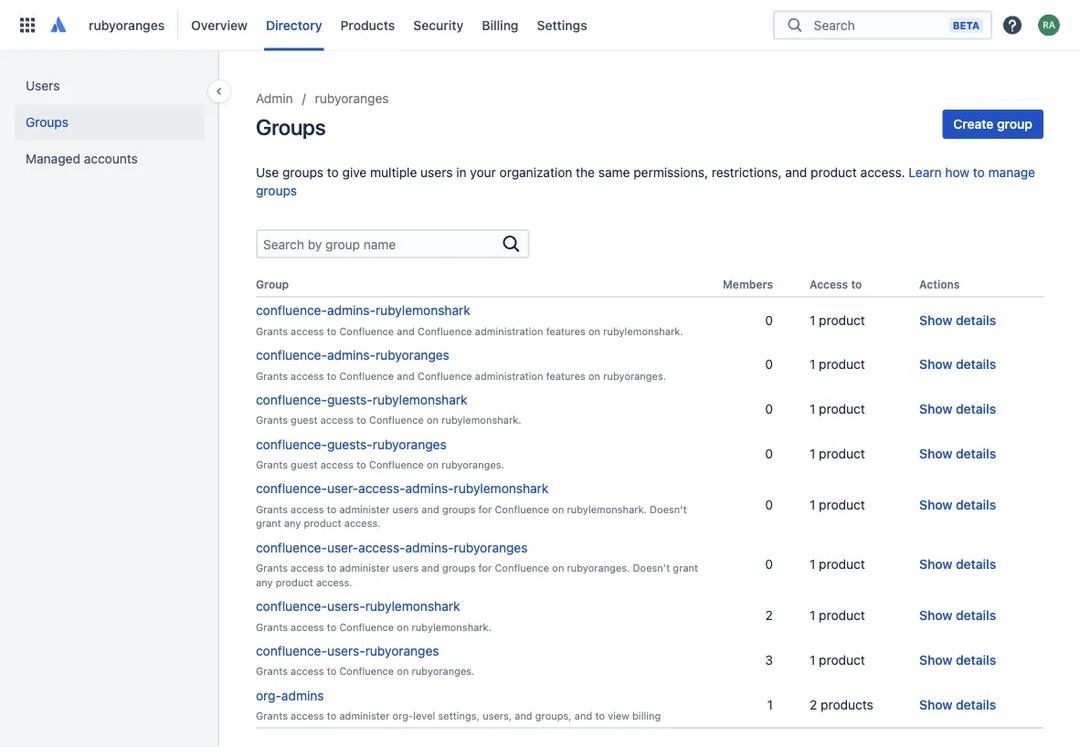 Task type: locate. For each thing, give the bounding box(es) containing it.
users- down confluence-users-rubylemonshark grants access to confluence on rubylemonshark.
[[327, 644, 365, 659]]

7 1 product from the top
[[810, 609, 866, 624]]

3 show details link from the top
[[920, 400, 997, 419]]

details for confluence-guests-rubylemonshark
[[956, 402, 997, 417]]

access-
[[358, 481, 406, 496], [358, 540, 406, 555]]

admins- down confluence-user-access-admins-rubylemonshark grants access to administer users and groups for confluence on rubylemonshark. doesn't grant any product access.
[[406, 540, 454, 555]]

guests- inside "confluence-guests-rubylemonshark grants guest access to confluence on rubylemonshark."
[[327, 392, 373, 407]]

2 vertical spatial access.
[[316, 577, 353, 589]]

4 1 product from the top
[[810, 446, 866, 461]]

org- left settings,
[[393, 711, 413, 722]]

rubylemonshark. inside confluence-admins-rubylemonshark grants access to confluence and confluence administration features on rubylemonshark.
[[604, 326, 683, 337]]

users
[[26, 78, 60, 93]]

6 show details link from the top
[[920, 555, 997, 574]]

guest inside "confluence-guests-rubylemonshark grants guest access to confluence on rubylemonshark."
[[291, 415, 318, 427]]

users left in
[[421, 165, 453, 180]]

and right groups,
[[575, 711, 593, 722]]

3 grants from the top
[[256, 415, 288, 427]]

8 confluence- from the top
[[256, 644, 327, 659]]

rubyoranges down confluence-user-access-admins-rubylemonshark grants access to administer users and groups for confluence on rubylemonshark. doesn't grant any product access.
[[454, 540, 528, 555]]

2 for from the top
[[479, 563, 492, 574]]

2 details from the top
[[956, 357, 997, 372]]

4 show from the top
[[920, 446, 953, 461]]

2 administer from the top
[[340, 563, 390, 574]]

9 show details from the top
[[920, 698, 997, 713]]

2 0 from the top
[[765, 357, 773, 372]]

admins-
[[327, 303, 376, 318], [327, 348, 376, 363], [406, 481, 454, 496], [406, 540, 454, 555]]

2 administration from the top
[[475, 370, 544, 382]]

rubylemonshark down confluence-admins-rubyoranges grants access to confluence and confluence administration features on rubyoranges.
[[373, 392, 468, 407]]

access inside confluence-admins-rubyoranges grants access to confluence and confluence administration features on rubyoranges.
[[291, 370, 324, 382]]

guest up confluence-guests-rubyoranges link
[[291, 415, 318, 427]]

admins- inside confluence-admins-rubylemonshark grants access to confluence and confluence administration features on rubylemonshark.
[[327, 303, 376, 318]]

show for confluence-admins-rubyoranges
[[920, 357, 953, 372]]

administer
[[340, 504, 390, 516], [340, 563, 390, 574], [340, 711, 390, 722]]

9 show from the top
[[920, 698, 953, 713]]

3 0 from the top
[[765, 402, 773, 417]]

banner
[[0, 0, 1081, 51]]

2 access- from the top
[[358, 540, 406, 555]]

0 vertical spatial access-
[[358, 481, 406, 496]]

confluence-user-access-admins-rubyoranges link
[[256, 540, 528, 555]]

in
[[456, 165, 467, 180]]

confluence down 'confluence-users-rubylemonshark' link
[[340, 621, 394, 633]]

to inside confluence-admins-rubyoranges grants access to confluence and confluence administration features on rubyoranges.
[[327, 370, 337, 382]]

view
[[608, 711, 630, 722]]

rubyoranges
[[89, 17, 165, 32], [315, 91, 389, 106], [376, 348, 450, 363], [373, 437, 447, 452], [454, 540, 528, 555], [365, 644, 439, 659]]

details for confluence-guests-rubyoranges
[[956, 446, 997, 461]]

on inside confluence-user-access-admins-rubyoranges grants access to administer users and groups for confluence on rubyoranges. doesn't grant any product access.
[[552, 563, 564, 574]]

to inside confluence-user-access-admins-rubyoranges grants access to administer users and groups for confluence on rubyoranges. doesn't grant any product access.
[[327, 563, 337, 574]]

on inside confluence-users-rubylemonshark grants access to confluence on rubylemonshark.
[[397, 621, 409, 633]]

products link
[[335, 11, 401, 40]]

9 details from the top
[[956, 698, 997, 713]]

give
[[342, 165, 367, 180]]

confluence down confluence-user-access-admins-rubylemonshark grants access to administer users and groups for confluence on rubylemonshark. doesn't grant any product access.
[[495, 563, 550, 574]]

grants inside confluence-admins-rubyoranges grants access to confluence and confluence administration features on rubyoranges.
[[256, 370, 288, 382]]

1 vertical spatial 2
[[810, 698, 818, 713]]

global navigation element
[[11, 0, 773, 51]]

to
[[327, 165, 339, 180], [973, 165, 985, 180], [851, 278, 862, 291], [327, 326, 337, 337], [327, 370, 337, 382], [357, 415, 366, 427], [357, 459, 366, 471], [327, 504, 337, 516], [327, 563, 337, 574], [327, 621, 337, 633], [327, 666, 337, 678], [327, 711, 337, 722], [595, 711, 605, 722]]

rubyoranges up users link
[[89, 17, 165, 32]]

administer for rubyoranges
[[340, 563, 390, 574]]

details for confluence-user-access-admins-rubylemonshark
[[956, 498, 997, 513]]

rubylemonshark up confluence-user-access-admins-rubyoranges grants access to administer users and groups for confluence on rubyoranges. doesn't grant any product access.
[[454, 481, 549, 496]]

directory link
[[261, 11, 328, 40]]

guest for confluence-guests-rubyoranges
[[291, 459, 318, 471]]

2 up 3
[[766, 609, 773, 624]]

1 details from the top
[[956, 313, 997, 328]]

administration up confluence-admins-rubyoranges grants access to confluence and confluence administration features on rubyoranges.
[[475, 326, 544, 337]]

grants inside confluence-user-access-admins-rubylemonshark grants access to administer users and groups for confluence on rubylemonshark. doesn't grant any product access.
[[256, 504, 288, 516]]

7 details from the top
[[956, 609, 997, 624]]

1 vertical spatial for
[[479, 563, 492, 574]]

1 vertical spatial guests-
[[327, 437, 373, 452]]

access. inside confluence-user-access-admins-rubylemonshark grants access to administer users and groups for confluence on rubylemonshark. doesn't grant any product access.
[[344, 518, 381, 530]]

5 grants from the top
[[256, 504, 288, 516]]

grants inside confluence-users-rubyoranges grants access to confluence on rubyoranges.
[[256, 666, 288, 678]]

7 grants from the top
[[256, 621, 288, 633]]

administration
[[475, 326, 544, 337], [475, 370, 544, 382]]

8 show details from the top
[[920, 653, 997, 668]]

show details for confluence-users-rubyoranges
[[920, 653, 997, 668]]

7 show details from the top
[[920, 609, 997, 624]]

0 vertical spatial guest
[[291, 415, 318, 427]]

8 1 product from the top
[[810, 653, 866, 668]]

for
[[479, 504, 492, 516], [479, 563, 492, 574]]

guest inside confluence-guests-rubyoranges grants guest access to confluence on rubyoranges.
[[291, 459, 318, 471]]

administration inside confluence-admins-rubylemonshark grants access to confluence and confluence administration features on rubylemonshark.
[[475, 326, 544, 337]]

2 user- from the top
[[327, 540, 358, 555]]

rubyoranges.
[[604, 370, 666, 382], [442, 459, 505, 471], [567, 563, 630, 574], [412, 666, 475, 678]]

8 show from the top
[[920, 653, 953, 668]]

any inside confluence-user-access-admins-rubylemonshark grants access to administer users and groups for confluence on rubylemonshark. doesn't grant any product access.
[[284, 518, 301, 530]]

guest
[[291, 415, 318, 427], [291, 459, 318, 471]]

rubyoranges down "confluence-guests-rubylemonshark grants guest access to confluence on rubylemonshark."
[[373, 437, 447, 452]]

6 show from the top
[[920, 557, 953, 572]]

for for rubyoranges
[[479, 563, 492, 574]]

for for rubylemonshark
[[479, 504, 492, 516]]

to inside confluence-guests-rubyoranges grants guest access to confluence on rubyoranges.
[[357, 459, 366, 471]]

rubyoranges down confluence-users-rubylemonshark grants access to confluence on rubylemonshark.
[[365, 644, 439, 659]]

user- down confluence-guests-rubyoranges link
[[327, 481, 358, 496]]

show for confluence-users-rubyoranges
[[920, 653, 953, 668]]

confluence down confluence-admins-rubylemonshark grants access to confluence and confluence administration features on rubylemonshark. on the top of page
[[418, 370, 472, 382]]

grants inside confluence-guests-rubyoranges grants guest access to confluence on rubyoranges.
[[256, 459, 288, 471]]

user- inside confluence-user-access-admins-rubylemonshark grants access to administer users and groups for confluence on rubylemonshark. doesn't grant any product access.
[[327, 481, 358, 496]]

0 vertical spatial administer
[[340, 504, 390, 516]]

doesn't inside confluence-user-access-admins-rubyoranges grants access to administer users and groups for confluence on rubyoranges. doesn't grant any product access.
[[633, 563, 670, 574]]

to inside confluence-user-access-admins-rubylemonshark grants access to administer users and groups for confluence on rubylemonshark. doesn't grant any product access.
[[327, 504, 337, 516]]

show details link
[[920, 311, 997, 330], [920, 356, 997, 374], [920, 400, 997, 419], [920, 445, 997, 463], [920, 497, 997, 515], [920, 555, 997, 574], [920, 607, 997, 625], [920, 652, 997, 670], [920, 696, 997, 715]]

users
[[421, 165, 453, 180], [393, 504, 419, 516], [393, 563, 419, 574]]

grants
[[256, 326, 288, 337], [256, 370, 288, 382], [256, 415, 288, 427], [256, 459, 288, 471], [256, 504, 288, 516], [256, 563, 288, 574], [256, 621, 288, 633], [256, 666, 288, 678], [256, 711, 288, 722]]

confluence up confluence-user-access-admins-rubylemonshark link
[[369, 459, 424, 471]]

1 horizontal spatial groups
[[256, 114, 326, 140]]

1 vertical spatial administration
[[475, 370, 544, 382]]

access. for rubyoranges
[[316, 577, 353, 589]]

admins- inside confluence-admins-rubyoranges grants access to confluence and confluence administration features on rubyoranges.
[[327, 348, 376, 363]]

1 vertical spatial features
[[546, 370, 586, 382]]

access inside confluence-admins-rubylemonshark grants access to confluence and confluence administration features on rubylemonshark.
[[291, 326, 324, 337]]

user-
[[327, 481, 358, 496], [327, 540, 358, 555]]

admins- down confluence-guests-rubyoranges grants guest access to confluence on rubyoranges.
[[406, 481, 454, 496]]

1 grants from the top
[[256, 326, 288, 337]]

1 horizontal spatial rubyoranges link
[[315, 88, 389, 110]]

settings
[[537, 17, 587, 32]]

confluence-guests-rubyoranges link
[[256, 437, 447, 452]]

0 vertical spatial org-
[[256, 688, 282, 703]]

show
[[920, 313, 953, 328], [920, 357, 953, 372], [920, 402, 953, 417], [920, 446, 953, 461], [920, 498, 953, 513], [920, 557, 953, 572], [920, 609, 953, 624], [920, 653, 953, 668], [920, 698, 953, 713]]

6 grants from the top
[[256, 563, 288, 574]]

on inside confluence-users-rubyoranges grants access to confluence on rubyoranges.
[[397, 666, 409, 678]]

6 0 from the top
[[765, 557, 773, 572]]

show details for confluence-guests-rubylemonshark
[[920, 402, 997, 417]]

on inside confluence-user-access-admins-rubylemonshark grants access to administer users and groups for confluence on rubylemonshark. doesn't grant any product access.
[[552, 504, 564, 516]]

5 0 from the top
[[765, 498, 773, 513]]

rubyoranges link up the give
[[315, 88, 389, 110]]

grant inside confluence-user-access-admins-rubyoranges grants access to administer users and groups for confluence on rubyoranges. doesn't grant any product access.
[[673, 563, 698, 574]]

2 users- from the top
[[327, 644, 365, 659]]

0 vertical spatial guests-
[[327, 392, 373, 407]]

confluence-users-rubylemonshark grants access to confluence on rubylemonshark.
[[256, 599, 492, 633]]

1 show details link from the top
[[920, 311, 997, 330]]

3 show from the top
[[920, 402, 953, 417]]

0 for confluence-user-access-admins-rubylemonshark
[[765, 498, 773, 513]]

access inside "confluence-guests-rubylemonshark grants guest access to confluence on rubylemonshark."
[[321, 415, 354, 427]]

features
[[546, 326, 586, 337], [546, 370, 586, 382]]

on
[[589, 326, 601, 337], [589, 370, 601, 382], [427, 415, 439, 427], [427, 459, 439, 471], [552, 504, 564, 516], [552, 563, 564, 574], [397, 621, 409, 633], [397, 666, 409, 678]]

2 grants from the top
[[256, 370, 288, 382]]

1 vertical spatial users-
[[327, 644, 365, 659]]

1 guests- from the top
[[327, 392, 373, 407]]

managed
[[26, 151, 80, 166]]

1 for confluence-user-access-admins-rubyoranges
[[810, 557, 816, 572]]

confluence
[[340, 326, 394, 337], [418, 326, 472, 337], [340, 370, 394, 382], [418, 370, 472, 382], [369, 415, 424, 427], [369, 459, 424, 471], [495, 504, 550, 516], [495, 563, 550, 574], [340, 621, 394, 633], [340, 666, 394, 678]]

access inside org-admins grants access to administer org-level settings, users, and groups, and to view billing
[[291, 711, 324, 722]]

show details for confluence-admins-rubylemonshark
[[920, 313, 997, 328]]

1 0 from the top
[[765, 313, 773, 328]]

4 show details link from the top
[[920, 445, 997, 463]]

0 vertical spatial user-
[[327, 481, 358, 496]]

Search by group name text field
[[258, 231, 500, 257]]

and down confluence-user-access-admins-rubylemonshark link
[[422, 504, 439, 516]]

rubyoranges link up users link
[[83, 11, 170, 40]]

1 administration from the top
[[475, 326, 544, 337]]

doesn't
[[650, 504, 687, 516], [633, 563, 670, 574]]

create group button
[[943, 110, 1044, 139]]

1 product for confluence-guests-rubylemonshark
[[810, 402, 866, 417]]

groups
[[256, 114, 326, 140], [26, 115, 69, 130]]

1 show from the top
[[920, 313, 953, 328]]

8 details from the top
[[956, 653, 997, 668]]

groups inside confluence-user-access-admins-rubyoranges grants access to administer users and groups for confluence on rubyoranges. doesn't grant any product access.
[[442, 563, 476, 574]]

rubylemonshark.
[[604, 326, 683, 337], [442, 415, 522, 427], [567, 504, 647, 516], [412, 621, 492, 633]]

1 users- from the top
[[327, 599, 365, 614]]

users- inside confluence-users-rubyoranges grants access to confluence on rubyoranges.
[[327, 644, 365, 659]]

admins- up the confluence-guests-rubylemonshark link
[[327, 348, 376, 363]]

2 show details from the top
[[920, 357, 997, 372]]

access. up confluence-user-access-admins-rubyoranges link
[[344, 518, 381, 530]]

users- inside confluence-users-rubylemonshark grants access to confluence on rubylemonshark.
[[327, 599, 365, 614]]

confluence inside confluence-user-access-admins-rubylemonshark grants access to administer users and groups for confluence on rubylemonshark. doesn't grant any product access.
[[495, 504, 550, 516]]

rubylemonshark up confluence-admins-rubyoranges grants access to confluence and confluence administration features on rubyoranges.
[[376, 303, 471, 318]]

0 horizontal spatial groups
[[26, 115, 69, 130]]

1 vertical spatial administer
[[340, 563, 390, 574]]

rubylemonshark
[[376, 303, 471, 318], [373, 392, 468, 407], [454, 481, 549, 496], [365, 599, 460, 614]]

administer down confluence-user-access-admins-rubylemonshark link
[[340, 504, 390, 516]]

5 show from the top
[[920, 498, 953, 513]]

groups down confluence-user-access-admins-rubylemonshark grants access to administer users and groups for confluence on rubylemonshark. doesn't grant any product access.
[[442, 563, 476, 574]]

on inside "confluence-guests-rubylemonshark grants guest access to confluence on rubylemonshark."
[[427, 415, 439, 427]]

users link
[[15, 68, 205, 104]]

features for confluence-admins-rubylemonshark
[[546, 326, 586, 337]]

1 features from the top
[[546, 326, 586, 337]]

product
[[811, 165, 857, 180], [819, 313, 866, 328], [819, 357, 866, 372], [819, 402, 866, 417], [819, 446, 866, 461], [819, 498, 866, 513], [304, 518, 342, 530], [819, 557, 866, 572], [276, 577, 313, 589], [819, 609, 866, 624], [819, 653, 866, 668]]

1 vertical spatial user-
[[327, 540, 358, 555]]

6 details from the top
[[956, 557, 997, 572]]

org- down confluence-users-rubyoranges link
[[256, 688, 282, 703]]

3 1 product from the top
[[810, 402, 866, 417]]

doesn't for confluence-user-access-admins-rubylemonshark
[[650, 504, 687, 516]]

confluence-users-rubyoranges grants access to confluence on rubyoranges.
[[256, 644, 475, 678]]

and down confluence-user-access-admins-rubyoranges link
[[422, 563, 439, 574]]

0 vertical spatial access.
[[861, 165, 906, 180]]

confluence inside confluence-users-rubyoranges grants access to confluence on rubyoranges.
[[340, 666, 394, 678]]

groups inside learn how to manage groups
[[256, 183, 297, 198]]

for inside confluence-user-access-admins-rubyoranges grants access to administer users and groups for confluence on rubyoranges. doesn't grant any product access.
[[479, 563, 492, 574]]

2 guests- from the top
[[327, 437, 373, 452]]

accounts
[[84, 151, 138, 166]]

1 vertical spatial grant
[[673, 563, 698, 574]]

administration down confluence-admins-rubylemonshark grants access to confluence and confluence administration features on rubylemonshark. on the top of page
[[475, 370, 544, 382]]

guests- for rubyoranges
[[327, 437, 373, 452]]

guests- up confluence-guests-rubyoranges link
[[327, 392, 373, 407]]

user- up 'confluence-users-rubylemonshark' link
[[327, 540, 358, 555]]

1 guest from the top
[[291, 415, 318, 427]]

1 vertical spatial doesn't
[[633, 563, 670, 574]]

1 vertical spatial users
[[393, 504, 419, 516]]

show details link for confluence-users-rubylemonshark
[[920, 607, 997, 625]]

details for confluence-users-rubylemonshark
[[956, 609, 997, 624]]

confluence- inside confluence-users-rubyoranges grants access to confluence on rubyoranges.
[[256, 644, 327, 659]]

1 product for confluence-user-access-admins-rubyoranges
[[810, 557, 866, 572]]

1 horizontal spatial any
[[284, 518, 301, 530]]

groups up confluence-user-access-admins-rubyoranges grants access to administer users and groups for confluence on rubyoranges. doesn't grant any product access.
[[442, 504, 476, 516]]

users for rubyoranges
[[393, 563, 419, 574]]

show details link for confluence-users-rubyoranges
[[920, 652, 997, 670]]

1 vertical spatial guest
[[291, 459, 318, 471]]

groups down users
[[26, 115, 69, 130]]

1 product for confluence-admins-rubyoranges
[[810, 357, 866, 372]]

1 vertical spatial access.
[[344, 518, 381, 530]]

confluence- inside "confluence-guests-rubylemonshark grants guest access to confluence on rubylemonshark."
[[256, 392, 327, 407]]

rubylemonshark for confluence-admins-rubylemonshark
[[376, 303, 471, 318]]

6 show details from the top
[[920, 557, 997, 572]]

4 grants from the top
[[256, 459, 288, 471]]

any for confluence-user-access-admins-rubylemonshark
[[284, 518, 301, 530]]

0 horizontal spatial any
[[256, 577, 273, 589]]

overview link
[[186, 11, 253, 40]]

confluence- for confluence-user-access-admins-rubyoranges
[[256, 540, 327, 555]]

groups down admin link
[[256, 114, 326, 140]]

0
[[765, 313, 773, 328], [765, 357, 773, 372], [765, 402, 773, 417], [765, 446, 773, 461], [765, 498, 773, 513], [765, 557, 773, 572]]

1 vertical spatial rubyoranges link
[[315, 88, 389, 110]]

overview
[[191, 17, 248, 32]]

5 details from the top
[[956, 498, 997, 513]]

confluence-guests-rubylemonshark link
[[256, 392, 468, 407]]

to inside confluence-admins-rubylemonshark grants access to confluence and confluence administration features on rubylemonshark.
[[327, 326, 337, 337]]

access
[[291, 326, 324, 337], [291, 370, 324, 382], [321, 415, 354, 427], [321, 459, 354, 471], [291, 504, 324, 516], [291, 563, 324, 574], [291, 621, 324, 633], [291, 666, 324, 678], [291, 711, 324, 722]]

guests- inside confluence-guests-rubyoranges grants guest access to confluence on rubyoranges.
[[327, 437, 373, 452]]

show for confluence-user-access-admins-rubylemonshark
[[920, 498, 953, 513]]

users,
[[483, 711, 512, 722]]

grants inside confluence-users-rubylemonshark grants access to confluence on rubylemonshark.
[[256, 621, 288, 633]]

show for confluence-users-rubylemonshark
[[920, 609, 953, 624]]

1 vertical spatial access-
[[358, 540, 406, 555]]

confluence- for confluence-admins-rubyoranges
[[256, 348, 327, 363]]

0 horizontal spatial 2
[[766, 609, 773, 624]]

details
[[956, 313, 997, 328], [956, 357, 997, 372], [956, 402, 997, 417], [956, 446, 997, 461], [956, 498, 997, 513], [956, 557, 997, 572], [956, 609, 997, 624], [956, 653, 997, 668], [956, 698, 997, 713]]

rubylemonshark down confluence-user-access-admins-rubyoranges link
[[365, 599, 460, 614]]

access. inside confluence-user-access-admins-rubyoranges grants access to administer users and groups for confluence on rubyoranges. doesn't grant any product access.
[[316, 577, 353, 589]]

users inside confluence-user-access-admins-rubylemonshark grants access to administer users and groups for confluence on rubylemonshark. doesn't grant any product access.
[[393, 504, 419, 516]]

0 vertical spatial doesn't
[[650, 504, 687, 516]]

rubyoranges up "confluence-guests-rubylemonshark grants guest access to confluence on rubylemonshark."
[[376, 348, 450, 363]]

and inside confluence-admins-rubyoranges grants access to confluence and confluence administration features on rubyoranges.
[[397, 370, 415, 382]]

0 for confluence-guests-rubyoranges
[[765, 446, 773, 461]]

members
[[723, 278, 773, 291]]

rubylemonshark. inside confluence-users-rubylemonshark grants access to confluence on rubylemonshark.
[[412, 621, 492, 633]]

admins- up confluence-admins-rubyoranges link
[[327, 303, 376, 318]]

5 show details from the top
[[920, 498, 997, 513]]

confluence up the confluence-guests-rubylemonshark link
[[340, 370, 394, 382]]

groups right use
[[282, 165, 324, 180]]

2 vertical spatial administer
[[340, 711, 390, 722]]

users-
[[327, 599, 365, 614], [327, 644, 365, 659]]

2 vertical spatial users
[[393, 563, 419, 574]]

1 show details from the top
[[920, 313, 997, 328]]

7 show from the top
[[920, 609, 953, 624]]

6 1 product from the top
[[810, 557, 866, 572]]

user- inside confluence-user-access-admins-rubyoranges grants access to administer users and groups for confluence on rubyoranges. doesn't grant any product access.
[[327, 540, 358, 555]]

admins- inside confluence-user-access-admins-rubylemonshark grants access to administer users and groups for confluence on rubylemonshark. doesn't grant any product access.
[[406, 481, 454, 496]]

confluence down the confluence-admins-rubylemonshark link
[[340, 326, 394, 337]]

confluence inside confluence-guests-rubyoranges grants guest access to confluence on rubyoranges.
[[369, 459, 424, 471]]

billing
[[633, 711, 661, 722]]

features inside confluence-admins-rubylemonshark grants access to confluence and confluence administration features on rubylemonshark.
[[546, 326, 586, 337]]

help icon image
[[1002, 14, 1024, 36]]

rubyoranges. inside confluence-user-access-admins-rubyoranges grants access to administer users and groups for confluence on rubyoranges. doesn't grant any product access.
[[567, 563, 630, 574]]

groups down use
[[256, 183, 297, 198]]

guest down confluence-guests-rubyoranges link
[[291, 459, 318, 471]]

access. left learn
[[861, 165, 906, 180]]

users- up confluence-users-rubyoranges link
[[327, 599, 365, 614]]

9 show details link from the top
[[920, 696, 997, 715]]

access.
[[861, 165, 906, 180], [344, 518, 381, 530], [316, 577, 353, 589]]

confluence- inside confluence-guests-rubyoranges grants guest access to confluence on rubyoranges.
[[256, 437, 327, 452]]

confluence-
[[256, 303, 327, 318], [256, 348, 327, 363], [256, 392, 327, 407], [256, 437, 327, 452], [256, 481, 327, 496], [256, 540, 327, 555], [256, 599, 327, 614], [256, 644, 327, 659]]

6 confluence- from the top
[[256, 540, 327, 555]]

1 product
[[810, 313, 866, 328], [810, 357, 866, 372], [810, 402, 866, 417], [810, 446, 866, 461], [810, 498, 866, 513], [810, 557, 866, 572], [810, 609, 866, 624], [810, 653, 866, 668]]

grants inside confluence-user-access-admins-rubyoranges grants access to administer users and groups for confluence on rubyoranges. doesn't grant any product access.
[[256, 563, 288, 574]]

4 confluence- from the top
[[256, 437, 327, 452]]

search image
[[500, 233, 522, 255]]

on inside confluence-guests-rubyoranges grants guest access to confluence on rubyoranges.
[[427, 459, 439, 471]]

1
[[810, 313, 816, 328], [810, 357, 816, 372], [810, 402, 816, 417], [810, 446, 816, 461], [810, 498, 816, 513], [810, 557, 816, 572], [810, 609, 816, 624], [810, 653, 816, 668], [768, 698, 773, 713]]

3 confluence- from the top
[[256, 392, 327, 407]]

2 for 2 products
[[810, 698, 818, 713]]

4 details from the top
[[956, 446, 997, 461]]

org-
[[256, 688, 282, 703], [393, 711, 413, 722]]

doesn't for confluence-user-access-admins-rubyoranges
[[633, 563, 670, 574]]

0 vertical spatial administration
[[475, 326, 544, 337]]

2 left products
[[810, 698, 818, 713]]

2
[[766, 609, 773, 624], [810, 698, 818, 713]]

managed accounts
[[26, 151, 138, 166]]

learn how to manage groups
[[256, 165, 1036, 198]]

2 guest from the top
[[291, 459, 318, 471]]

administer inside confluence-user-access-admins-rubyoranges grants access to administer users and groups for confluence on rubyoranges. doesn't grant any product access.
[[340, 563, 390, 574]]

products
[[341, 17, 395, 32]]

confluence-users-rubyoranges link
[[256, 644, 439, 659]]

doesn't inside confluence-user-access-admins-rubylemonshark grants access to administer users and groups for confluence on rubylemonshark. doesn't grant any product access.
[[650, 504, 687, 516]]

groups,
[[536, 711, 572, 722]]

show details link for confluence-user-access-admins-rubyoranges
[[920, 555, 997, 574]]

access. up 'confluence-users-rubylemonshark' link
[[316, 577, 353, 589]]

confluence-guests-rubyoranges grants guest access to confluence on rubyoranges.
[[256, 437, 505, 471]]

0 vertical spatial for
[[479, 504, 492, 516]]

1 user- from the top
[[327, 481, 358, 496]]

for inside confluence-user-access-admins-rubylemonshark grants access to administer users and groups for confluence on rubylemonshark. doesn't grant any product access.
[[479, 504, 492, 516]]

to inside "confluence-guests-rubylemonshark grants guest access to confluence on rubylemonshark."
[[357, 415, 366, 427]]

rubylemonshark. inside confluence-user-access-admins-rubylemonshark grants access to administer users and groups for confluence on rubylemonshark. doesn't grant any product access.
[[567, 504, 647, 516]]

access- down confluence-user-access-admins-rubylemonshark link
[[358, 540, 406, 555]]

rubyoranges inside the global navigation "element"
[[89, 17, 165, 32]]

1 administer from the top
[[340, 504, 390, 516]]

any inside confluence-user-access-admins-rubyoranges grants access to administer users and groups for confluence on rubyoranges. doesn't grant any product access.
[[256, 577, 273, 589]]

1 confluence- from the top
[[256, 303, 327, 318]]

users for rubylemonshark
[[393, 504, 419, 516]]

and down the confluence-admins-rubylemonshark link
[[397, 326, 415, 337]]

access to
[[810, 278, 862, 291]]

2 show details link from the top
[[920, 356, 997, 374]]

grant
[[256, 518, 281, 530], [673, 563, 698, 574]]

0 vertical spatial grant
[[256, 518, 281, 530]]

access- inside confluence-user-access-admins-rubylemonshark grants access to administer users and groups for confluence on rubylemonshark. doesn't grant any product access.
[[358, 481, 406, 496]]

confluence- inside confluence-users-rubylemonshark grants access to confluence on rubylemonshark.
[[256, 599, 327, 614]]

2 confluence- from the top
[[256, 348, 327, 363]]

confluence up confluence-guests-rubyoranges grants guest access to confluence on rubyoranges.
[[369, 415, 424, 427]]

2 1 product from the top
[[810, 357, 866, 372]]

settings,
[[438, 711, 480, 722]]

administer inside org-admins grants access to administer org-level settings, users, and groups, and to view billing
[[340, 711, 390, 722]]

details for org-admins
[[956, 698, 997, 713]]

org-admins grants access to administer org-level settings, users, and groups, and to view billing
[[256, 688, 661, 722]]

4 0 from the top
[[765, 446, 773, 461]]

users down confluence-user-access-admins-rubyoranges link
[[393, 563, 419, 574]]

0 for confluence-admins-rubylemonshark
[[765, 313, 773, 328]]

administration inside confluence-admins-rubyoranges grants access to confluence and confluence administration features on rubyoranges.
[[475, 370, 544, 382]]

rubylemonshark inside confluence-admins-rubylemonshark grants access to confluence and confluence administration features on rubylemonshark.
[[376, 303, 471, 318]]

access- inside confluence-user-access-admins-rubyoranges grants access to administer users and groups for confluence on rubyoranges. doesn't grant any product access.
[[358, 540, 406, 555]]

1 vertical spatial any
[[256, 577, 273, 589]]

8 grants from the top
[[256, 666, 288, 678]]

features inside confluence-admins-rubyoranges grants access to confluence and confluence administration features on rubyoranges.
[[546, 370, 586, 382]]

access inside confluence-users-rubyoranges grants access to confluence on rubyoranges.
[[291, 666, 324, 678]]

administer down confluence-user-access-admins-rubyoranges link
[[340, 563, 390, 574]]

rubylemonshark inside "confluence-guests-rubylemonshark grants guest access to confluence on rubylemonshark."
[[373, 392, 468, 407]]

1 horizontal spatial grant
[[673, 563, 698, 574]]

and up "confluence-guests-rubylemonshark grants guest access to confluence on rubylemonshark."
[[397, 370, 415, 382]]

1 1 product from the top
[[810, 313, 866, 328]]

0 horizontal spatial rubyoranges link
[[83, 11, 170, 40]]

0 vertical spatial 2
[[766, 609, 773, 624]]

users inside confluence-user-access-admins-rubyoranges grants access to administer users and groups for confluence on rubyoranges. doesn't grant any product access.
[[393, 563, 419, 574]]

rubyoranges link
[[83, 11, 170, 40], [315, 88, 389, 110]]

3 administer from the top
[[340, 711, 390, 722]]

organization
[[500, 165, 573, 180]]

for up confluence-user-access-admins-rubyoranges grants access to administer users and groups for confluence on rubyoranges. doesn't grant any product access.
[[479, 504, 492, 516]]

show for confluence-user-access-admins-rubyoranges
[[920, 557, 953, 572]]

show for confluence-admins-rubylemonshark
[[920, 313, 953, 328]]

any for confluence-user-access-admins-rubyoranges
[[256, 577, 273, 589]]

confluence- inside confluence-admins-rubyoranges grants access to confluence and confluence administration features on rubyoranges.
[[256, 348, 327, 363]]

7 show details link from the top
[[920, 607, 997, 625]]

access- for rubyoranges
[[358, 540, 406, 555]]

grants inside "confluence-guests-rubylemonshark grants guest access to confluence on rubylemonshark."
[[256, 415, 288, 427]]

confluence- inside confluence-admins-rubylemonshark grants access to confluence and confluence administration features on rubylemonshark.
[[256, 303, 327, 318]]

grants inside confluence-admins-rubylemonshark grants access to confluence and confluence administration features on rubylemonshark.
[[256, 326, 288, 337]]

access- down confluence-guests-rubyoranges grants guest access to confluence on rubyoranges.
[[358, 481, 406, 496]]

5 confluence- from the top
[[256, 481, 327, 496]]

access inside confluence-guests-rubyoranges grants guest access to confluence on rubyoranges.
[[321, 459, 354, 471]]

1 product for confluence-admins-rubylemonshark
[[810, 313, 866, 328]]

1 for confluence-guests-rubylemonshark
[[810, 402, 816, 417]]

1 access- from the top
[[358, 481, 406, 496]]

to inside confluence-users-rubyoranges grants access to confluence on rubyoranges.
[[327, 666, 337, 678]]

8 show details link from the top
[[920, 652, 997, 670]]

5 1 product from the top
[[810, 498, 866, 513]]

1 horizontal spatial 2
[[810, 698, 818, 713]]

guests-
[[327, 392, 373, 407], [327, 437, 373, 452]]

rubyoranges inside confluence-guests-rubyoranges grants guest access to confluence on rubyoranges.
[[373, 437, 447, 452]]

confluence up confluence-user-access-admins-rubyoranges grants access to administer users and groups for confluence on rubyoranges. doesn't grant any product access.
[[495, 504, 550, 516]]

for down confluence-user-access-admins-rubylemonshark grants access to administer users and groups for confluence on rubylemonshark. doesn't grant any product access.
[[479, 563, 492, 574]]

0 horizontal spatial grant
[[256, 518, 281, 530]]

confluence- for confluence-admins-rubylemonshark
[[256, 303, 327, 318]]

3 show details from the top
[[920, 402, 997, 417]]

confluence- for confluence-guests-rubyoranges
[[256, 437, 327, 452]]

3 details from the top
[[956, 402, 997, 417]]

administer down confluence-users-rubyoranges grants access to confluence on rubyoranges.
[[340, 711, 390, 722]]

2 groups from the left
[[26, 115, 69, 130]]

1 for from the top
[[479, 504, 492, 516]]

show details for confluence-guests-rubyoranges
[[920, 446, 997, 461]]

9 grants from the top
[[256, 711, 288, 722]]

0 for confluence-admins-rubyoranges
[[765, 357, 773, 372]]

0 vertical spatial features
[[546, 326, 586, 337]]

2 show from the top
[[920, 357, 953, 372]]

confluence-admins-rubyoranges grants access to confluence and confluence administration features on rubyoranges.
[[256, 348, 666, 382]]

4 show details from the top
[[920, 446, 997, 461]]

users down confluence-user-access-admins-rubylemonshark link
[[393, 504, 419, 516]]

2 features from the top
[[546, 370, 586, 382]]

billing link
[[476, 11, 524, 40]]

rubylemonshark inside confluence-users-rubylemonshark grants access to confluence on rubylemonshark.
[[365, 599, 460, 614]]

1 vertical spatial org-
[[393, 711, 413, 722]]

confluence down confluence-users-rubyoranges link
[[340, 666, 394, 678]]

7 confluence- from the top
[[256, 599, 327, 614]]

guests- down the confluence-guests-rubylemonshark link
[[327, 437, 373, 452]]

confluence-guests-rubylemonshark grants guest access to confluence on rubylemonshark.
[[256, 392, 522, 427]]

5 show details link from the top
[[920, 497, 997, 515]]

product for confluence-user-access-admins-rubyoranges
[[819, 557, 866, 572]]

show details
[[920, 313, 997, 328], [920, 357, 997, 372], [920, 402, 997, 417], [920, 446, 997, 461], [920, 498, 997, 513], [920, 557, 997, 572], [920, 609, 997, 624], [920, 653, 997, 668], [920, 698, 997, 713]]

0 vertical spatial users-
[[327, 599, 365, 614]]

0 horizontal spatial org-
[[256, 688, 282, 703]]

confluence up confluence-admins-rubyoranges grants access to confluence and confluence administration features on rubyoranges.
[[418, 326, 472, 337]]

0 vertical spatial any
[[284, 518, 301, 530]]



Task type: vqa. For each thing, say whether or not it's contained in the screenshot.


Task type: describe. For each thing, give the bounding box(es) containing it.
to inside confluence-users-rubylemonshark grants access to confluence on rubylemonshark.
[[327, 621, 337, 633]]

product inside confluence-user-access-admins-rubyoranges grants access to administer users and groups for confluence on rubyoranges. doesn't grant any product access.
[[276, 577, 313, 589]]

product for confluence-admins-rubyoranges
[[819, 357, 866, 372]]

access
[[810, 278, 849, 291]]

restrictions,
[[712, 165, 782, 180]]

groups link
[[15, 104, 205, 141]]

1 for confluence-guests-rubyoranges
[[810, 446, 816, 461]]

rubylemonshark. inside "confluence-guests-rubylemonshark grants guest access to confluence on rubylemonshark."
[[442, 415, 522, 427]]

the
[[576, 165, 595, 180]]

product for confluence-admins-rubylemonshark
[[819, 313, 866, 328]]

product for confluence-user-access-admins-rubylemonshark
[[819, 498, 866, 513]]

account image
[[1038, 14, 1060, 36]]

rubyoranges. inside confluence-admins-rubyoranges grants access to confluence and confluence administration features on rubyoranges.
[[604, 370, 666, 382]]

same
[[599, 165, 630, 180]]

1 product for confluence-guests-rubyoranges
[[810, 446, 866, 461]]

show details for org-admins
[[920, 698, 997, 713]]

0 vertical spatial rubyoranges link
[[83, 11, 170, 40]]

your
[[470, 165, 496, 180]]

show for org-admins
[[920, 698, 953, 713]]

rubyoranges inside confluence-users-rubyoranges grants access to confluence on rubyoranges.
[[365, 644, 439, 659]]

details for confluence-users-rubyoranges
[[956, 653, 997, 668]]

1 product for confluence-users-rubyoranges
[[810, 653, 866, 668]]

admins
[[281, 688, 324, 703]]

show details for confluence-user-access-admins-rubyoranges
[[920, 557, 997, 572]]

1 groups from the left
[[256, 114, 326, 140]]

settings link
[[532, 11, 593, 40]]

actions
[[920, 278, 960, 291]]

product inside confluence-user-access-admins-rubylemonshark grants access to administer users and groups for confluence on rubylemonshark. doesn't grant any product access.
[[304, 518, 342, 530]]

confluence inside "confluence-guests-rubylemonshark grants guest access to confluence on rubylemonshark."
[[369, 415, 424, 427]]

confluence-admins-rubyoranges link
[[256, 348, 450, 363]]

use
[[256, 165, 279, 180]]

learn
[[909, 165, 942, 180]]

rubyoranges inside confluence-user-access-admins-rubyoranges grants access to administer users and groups for confluence on rubyoranges. doesn't grant any product access.
[[454, 540, 528, 555]]

rubylemonshark for confluence-guests-rubylemonshark
[[373, 392, 468, 407]]

user- for confluence-user-access-admins-rubyoranges
[[327, 540, 358, 555]]

0 for confluence-guests-rubylemonshark
[[765, 402, 773, 417]]

show details link for confluence-guests-rubylemonshark
[[920, 400, 997, 419]]

grants for confluence-guests-rubylemonshark
[[256, 415, 288, 427]]

rubylemonshark for confluence-users-rubylemonshark
[[365, 599, 460, 614]]

show for confluence-guests-rubylemonshark
[[920, 402, 953, 417]]

Search field
[[809, 9, 950, 42]]

2 for 2
[[766, 609, 773, 624]]

confluence- for confluence-guests-rubylemonshark
[[256, 392, 327, 407]]

group
[[256, 278, 289, 291]]

rubyoranges. inside confluence-guests-rubyoranges grants guest access to confluence on rubyoranges.
[[442, 459, 505, 471]]

administer for rubylemonshark
[[340, 504, 390, 516]]

to inside learn how to manage groups
[[973, 165, 985, 180]]

confluence- for confluence-users-rubyoranges
[[256, 644, 327, 659]]

access inside confluence-users-rubylemonshark grants access to confluence on rubylemonshark.
[[291, 621, 324, 633]]

manage
[[989, 165, 1036, 180]]

1 horizontal spatial org-
[[393, 711, 413, 722]]

grants for confluence-admins-rubylemonshark
[[256, 326, 288, 337]]

1 for confluence-admins-rubylemonshark
[[810, 313, 816, 328]]

admin
[[256, 91, 293, 106]]

on inside confluence-admins-rubyoranges grants access to confluence and confluence administration features on rubyoranges.
[[589, 370, 601, 382]]

grants inside org-admins grants access to administer org-level settings, users, and groups, and to view billing
[[256, 711, 288, 722]]

guests- for rubylemonshark
[[327, 392, 373, 407]]

confluence-user-access-admins-rubylemonshark link
[[256, 481, 549, 496]]

use groups to give multiple users in your organization the same permissions, restrictions, and product access.
[[256, 165, 909, 180]]

users- for rubyoranges
[[327, 644, 365, 659]]

create group
[[954, 117, 1033, 132]]

access. for rubylemonshark
[[344, 518, 381, 530]]

search icon image
[[784, 16, 806, 34]]

and right restrictions,
[[786, 165, 808, 180]]

permissions,
[[634, 165, 708, 180]]

rubyoranges up the give
[[315, 91, 389, 106]]

admins- inside confluence-user-access-admins-rubyoranges grants access to administer users and groups for confluence on rubyoranges. doesn't grant any product access.
[[406, 540, 454, 555]]

and inside confluence-admins-rubylemonshark grants access to confluence and confluence administration features on rubylemonshark.
[[397, 326, 415, 337]]

show details link for org-admins
[[920, 696, 997, 715]]

confluence inside confluence-users-rubylemonshark grants access to confluence on rubylemonshark.
[[340, 621, 394, 633]]

and right users,
[[515, 711, 533, 722]]

show details link for confluence-user-access-admins-rubylemonshark
[[920, 497, 997, 515]]

0 vertical spatial users
[[421, 165, 453, 180]]

user- for confluence-user-access-admins-rubylemonshark
[[327, 481, 358, 496]]

features for confluence-admins-rubyoranges
[[546, 370, 586, 382]]

rubyoranges. inside confluence-users-rubyoranges grants access to confluence on rubyoranges.
[[412, 666, 475, 678]]

security
[[413, 17, 464, 32]]

show for confluence-guests-rubyoranges
[[920, 446, 953, 461]]

users- for rubylemonshark
[[327, 599, 365, 614]]

beta
[[953, 19, 980, 31]]

details for confluence-admins-rubyoranges
[[956, 357, 997, 372]]

2 products
[[810, 698, 874, 713]]

grants for confluence-users-rubylemonshark
[[256, 621, 288, 633]]

products
[[821, 698, 874, 713]]

confluence-admins-rubylemonshark grants access to confluence and confluence administration features on rubylemonshark.
[[256, 303, 683, 337]]

product for confluence-guests-rubyoranges
[[819, 446, 866, 461]]

grants for confluence-users-rubyoranges
[[256, 666, 288, 678]]

create
[[954, 117, 994, 132]]

1 for confluence-admins-rubyoranges
[[810, 357, 816, 372]]

confluence-admins-rubylemonshark link
[[256, 303, 471, 318]]

on inside confluence-admins-rubylemonshark grants access to confluence and confluence administration features on rubylemonshark.
[[589, 326, 601, 337]]

appswitcher icon image
[[16, 14, 38, 36]]

and inside confluence-user-access-admins-rubylemonshark grants access to administer users and groups for confluence on rubylemonshark. doesn't grant any product access.
[[422, 504, 439, 516]]

learn how to manage groups link
[[256, 165, 1036, 198]]

confluence- for confluence-users-rubylemonshark
[[256, 599, 327, 614]]

confluence-user-access-admins-rubylemonshark grants access to administer users and groups for confluence on rubylemonshark. doesn't grant any product access.
[[256, 481, 687, 530]]

3
[[765, 653, 773, 668]]

product for confluence-guests-rubylemonshark
[[819, 402, 866, 417]]

details for confluence-admins-rubylemonshark
[[956, 313, 997, 328]]

show details for confluence-user-access-admins-rubylemonshark
[[920, 498, 997, 513]]

confluence-user-access-admins-rubyoranges grants access to administer users and groups for confluence on rubyoranges. doesn't grant any product access.
[[256, 540, 698, 589]]

org-admins link
[[256, 688, 324, 703]]

1 product for confluence-user-access-admins-rubylemonshark
[[810, 498, 866, 513]]

guest for confluence-guests-rubylemonshark
[[291, 415, 318, 427]]

details for confluence-user-access-admins-rubyoranges
[[956, 557, 997, 572]]

show details link for confluence-admins-rubyoranges
[[920, 356, 997, 374]]

show details link for confluence-guests-rubyoranges
[[920, 445, 997, 463]]

groups inside confluence-user-access-admins-rubylemonshark grants access to administer users and groups for confluence on rubylemonshark. doesn't grant any product access.
[[442, 504, 476, 516]]

atlassian image
[[48, 15, 69, 36]]

confluence- for confluence-user-access-admins-rubylemonshark
[[256, 481, 327, 496]]

confluence-users-rubylemonshark link
[[256, 599, 460, 614]]

level
[[413, 711, 435, 722]]

security link
[[408, 11, 469, 40]]

product for confluence-users-rubyoranges
[[819, 653, 866, 668]]

1 for confluence-users-rubyoranges
[[810, 653, 816, 668]]

multiple
[[370, 165, 417, 180]]

administration for rubylemonshark
[[475, 326, 544, 337]]

billing
[[482, 17, 519, 32]]

access- for rubylemonshark
[[358, 481, 406, 496]]

show details for confluence-users-rubylemonshark
[[920, 609, 997, 624]]

managed accounts link
[[15, 141, 205, 177]]

how
[[946, 165, 970, 180]]

access inside confluence-user-access-admins-rubylemonshark grants access to administer users and groups for confluence on rubylemonshark. doesn't grant any product access.
[[291, 504, 324, 516]]

and inside confluence-user-access-admins-rubyoranges grants access to administer users and groups for confluence on rubyoranges. doesn't grant any product access.
[[422, 563, 439, 574]]

admin link
[[256, 88, 293, 110]]

banner containing rubyoranges
[[0, 0, 1081, 51]]

access inside confluence-user-access-admins-rubyoranges grants access to administer users and groups for confluence on rubyoranges. doesn't grant any product access.
[[291, 563, 324, 574]]

grant for confluence-user-access-admins-rubyoranges
[[673, 563, 698, 574]]

administration for rubyoranges
[[475, 370, 544, 382]]

rubylemonshark inside confluence-user-access-admins-rubylemonshark grants access to administer users and groups for confluence on rubylemonshark. doesn't grant any product access.
[[454, 481, 549, 496]]

product for confluence-users-rubylemonshark
[[819, 609, 866, 624]]

group
[[997, 117, 1033, 132]]

rubyoranges inside confluence-admins-rubyoranges grants access to confluence and confluence administration features on rubyoranges.
[[376, 348, 450, 363]]

grant for confluence-user-access-admins-rubylemonshark
[[256, 518, 281, 530]]

show details for confluence-admins-rubyoranges
[[920, 357, 997, 372]]

1 for confluence-users-rubylemonshark
[[810, 609, 816, 624]]

directory
[[266, 17, 322, 32]]

confluence inside confluence-user-access-admins-rubyoranges grants access to administer users and groups for confluence on rubyoranges. doesn't grant any product access.
[[495, 563, 550, 574]]

0 for confluence-user-access-admins-rubyoranges
[[765, 557, 773, 572]]

show details link for confluence-admins-rubylemonshark
[[920, 311, 997, 330]]

atlassian image
[[48, 15, 69, 36]]

1 product for confluence-users-rubylemonshark
[[810, 609, 866, 624]]

grants for confluence-admins-rubyoranges
[[256, 370, 288, 382]]

grants for confluence-guests-rubyoranges
[[256, 459, 288, 471]]



